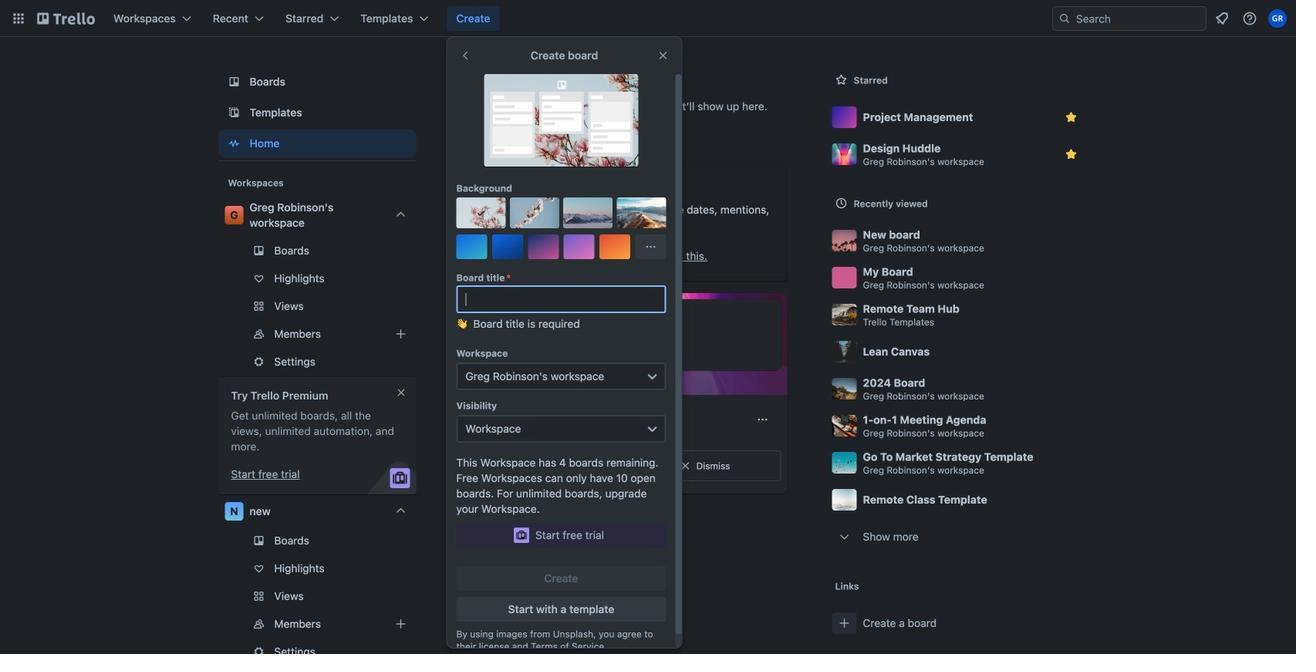 Task type: describe. For each thing, give the bounding box(es) containing it.
2 add image from the top
[[392, 615, 410, 634]]

open information menu image
[[1242, 11, 1258, 26]]

custom image image
[[475, 207, 487, 219]]

color: green, title: none image
[[479, 309, 522, 321]]

close popover image
[[657, 49, 669, 62]]

return to previous screen image
[[460, 49, 472, 62]]

template board image
[[225, 103, 243, 122]]

home image
[[225, 134, 243, 153]]

search image
[[1059, 12, 1071, 25]]

primary element
[[0, 0, 1296, 37]]



Task type: vqa. For each thing, say whether or not it's contained in the screenshot.
rightmost Collapse list icon
no



Task type: locate. For each thing, give the bounding box(es) containing it.
wave image
[[456, 316, 467, 338]]

add image
[[392, 325, 410, 343], [392, 615, 410, 634]]

None text field
[[456, 286, 666, 313]]

back to home image
[[37, 6, 95, 31]]

board image
[[225, 73, 243, 91]]

1 add image from the top
[[392, 325, 410, 343]]

click to unstar design huddle . it will be removed from your starred list. image
[[1064, 147, 1079, 162]]

0 vertical spatial add image
[[392, 325, 410, 343]]

click to unstar project management. it will be removed from your starred list. image
[[1064, 110, 1079, 125]]

greg robinson (gregrobinson96) image
[[1269, 9, 1287, 28]]

Search field
[[1071, 8, 1206, 29]]

1 vertical spatial add image
[[392, 615, 410, 634]]

0 notifications image
[[1213, 9, 1232, 28]]



